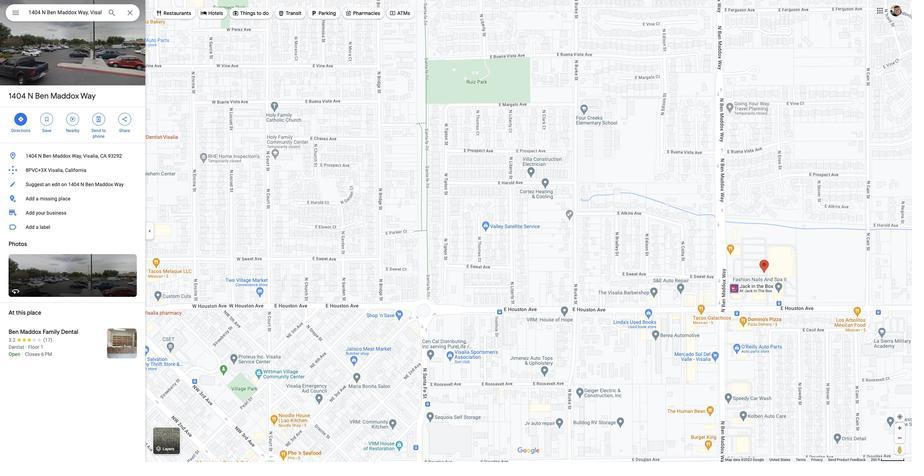 Task type: locate. For each thing, give the bounding box(es) containing it.
send for send product feedback
[[828, 458, 836, 462]]

1404 right on
[[68, 182, 79, 187]]

1404 for 1404 n ben maddox way, visalia, ca 93292
[[26, 153, 37, 159]]

0 vertical spatial visalia,
[[83, 153, 99, 159]]

way
[[80, 91, 96, 101], [114, 182, 124, 187]]

2 add from the top
[[26, 210, 35, 216]]

a left missing
[[36, 196, 38, 202]]

1404 for 1404 n ben maddox way
[[9, 91, 26, 101]]

2 vertical spatial add
[[26, 224, 35, 230]]

1 horizontal spatial visalia,
[[83, 153, 99, 159]]

1404 up 8pvc+3x
[[26, 153, 37, 159]]

1 vertical spatial 1404
[[26, 153, 37, 159]]

1 horizontal spatial to
[[257, 10, 262, 16]]

8pvc+3x
[[26, 167, 47, 173]]

layers
[[163, 447, 174, 452]]

0 horizontal spatial place
[[27, 310, 41, 317]]

google account: ben chafik  
(ben.chafik@adept.ai) image
[[890, 5, 902, 16]]

2 horizontal spatial n
[[81, 182, 84, 187]]


[[345, 9, 352, 17]]

zoom out image
[[897, 436, 903, 441]]

visalia, inside button
[[48, 167, 64, 173]]

footer containing map data ©2023 google
[[725, 458, 871, 462]]

2 a from the top
[[36, 224, 38, 230]]

google
[[753, 458, 764, 462]]


[[156, 9, 162, 17]]

things
[[240, 10, 255, 16]]

privacy button
[[811, 458, 823, 462]]

0 horizontal spatial send
[[91, 128, 101, 133]]

1404 up 
[[9, 91, 26, 101]]

dentist
[[9, 345, 24, 350]]

atms
[[397, 10, 410, 16]]

add a label button
[[0, 220, 145, 234]]

a inside add a label button
[[36, 224, 38, 230]]

0 horizontal spatial visalia,
[[48, 167, 64, 173]]

at
[[9, 310, 15, 317]]

place inside "button"
[[58, 196, 70, 202]]

visalia,
[[83, 153, 99, 159], [48, 167, 64, 173]]

visalia, up edit
[[48, 167, 64, 173]]

n inside the 1404 n ben maddox way, visalia, ca 93292 button
[[38, 153, 42, 159]]

footer
[[725, 458, 871, 462]]

3 add from the top
[[26, 224, 35, 230]]

to
[[257, 10, 262, 16], [102, 128, 106, 133]]

place
[[58, 196, 70, 202], [27, 310, 41, 317]]

0 vertical spatial a
[[36, 196, 38, 202]]

 parking
[[311, 9, 336, 17]]

0 vertical spatial to
[[257, 10, 262, 16]]

add left label
[[26, 224, 35, 230]]

1 vertical spatial add
[[26, 210, 35, 216]]

1 vertical spatial place
[[27, 310, 41, 317]]

nearby
[[66, 128, 79, 133]]

maddox left way,
[[53, 153, 71, 159]]

1 vertical spatial n
[[38, 153, 42, 159]]

2 vertical spatial 1404
[[68, 182, 79, 187]]

a left label
[[36, 224, 38, 230]]

open
[[9, 352, 20, 357]]

product
[[837, 458, 849, 462]]

93292
[[108, 153, 122, 159]]

None field
[[29, 8, 102, 17]]

 search field
[[6, 4, 140, 23]]

missing
[[40, 196, 57, 202]]

send up "phone"
[[91, 128, 101, 133]]

add down suggest
[[26, 196, 35, 202]]

1 vertical spatial visalia,
[[48, 167, 64, 173]]

1404 n ben maddox way main content
[[0, 0, 145, 462]]

map data ©2023 google
[[725, 458, 764, 462]]

to up "phone"
[[102, 128, 106, 133]]

1 horizontal spatial n
[[38, 153, 42, 159]]

0 horizontal spatial to
[[102, 128, 106, 133]]

add for add your business
[[26, 210, 35, 216]]

add inside "button"
[[26, 196, 35, 202]]

maddox down the ca
[[95, 182, 113, 187]]

terms button
[[796, 458, 806, 462]]

add left your
[[26, 210, 35, 216]]

add for add a label
[[26, 224, 35, 230]]


[[311, 9, 317, 17]]

0 horizontal spatial way
[[80, 91, 96, 101]]

200
[[871, 458, 877, 462]]

ben down california
[[85, 182, 94, 187]]

2 vertical spatial n
[[81, 182, 84, 187]]

send
[[91, 128, 101, 133], [828, 458, 836, 462]]

google maps element
[[0, 0, 912, 462]]

your
[[36, 210, 45, 216]]

directions
[[11, 128, 30, 133]]

place right this at the bottom left
[[27, 310, 41, 317]]

to inside send to phone
[[102, 128, 106, 133]]

way down "93292"
[[114, 182, 124, 187]]

n inside the suggest an edit on 1404 n ben maddox way button
[[81, 182, 84, 187]]

0 vertical spatial n
[[28, 91, 33, 101]]

send inside send to phone
[[91, 128, 101, 133]]

1 horizontal spatial send
[[828, 458, 836, 462]]

parking
[[319, 10, 336, 16]]

send product feedback button
[[828, 458, 866, 462]]

1 horizontal spatial way
[[114, 182, 124, 187]]

send for send to phone
[[91, 128, 101, 133]]

0 vertical spatial add
[[26, 196, 35, 202]]

1404 n ben maddox way, visalia, ca 93292
[[26, 153, 122, 159]]

way inside the suggest an edit on 1404 n ben maddox way button
[[114, 182, 124, 187]]

an
[[45, 182, 51, 187]]

1 vertical spatial way
[[114, 182, 124, 187]]

0 vertical spatial send
[[91, 128, 101, 133]]

to left do
[[257, 10, 262, 16]]

add a label
[[26, 224, 50, 230]]

to inside the  things to do
[[257, 10, 262, 16]]

do
[[263, 10, 269, 16]]

dental
[[61, 329, 78, 336]]

visalia, left the ca
[[83, 153, 99, 159]]

share
[[119, 128, 130, 133]]

way up '' at the left top of the page
[[80, 91, 96, 101]]

 restaurants
[[156, 9, 191, 17]]

1 add from the top
[[26, 196, 35, 202]]

1 a from the top
[[36, 196, 38, 202]]

send left product
[[828, 458, 836, 462]]

dentist · floor 1 open ⋅ closes 6 pm
[[9, 345, 52, 357]]

send inside button
[[828, 458, 836, 462]]

ben
[[35, 91, 49, 101], [43, 153, 51, 159], [85, 182, 94, 187], [9, 329, 19, 336]]

⋅
[[21, 352, 24, 357]]

n
[[28, 91, 33, 101], [38, 153, 42, 159], [81, 182, 84, 187]]


[[18, 115, 24, 123]]

0 vertical spatial place
[[58, 196, 70, 202]]

none field inside 1404 n ben maddox way, visalia, ca 93292 field
[[29, 8, 102, 17]]

show street view coverage image
[[895, 445, 905, 455]]

visalia, inside button
[[83, 153, 99, 159]]

0 vertical spatial 1404
[[9, 91, 26, 101]]

1 horizontal spatial place
[[58, 196, 70, 202]]

 pharmacies
[[345, 9, 380, 17]]

(17)
[[43, 337, 52, 343]]

1 vertical spatial to
[[102, 128, 106, 133]]

 transit
[[278, 9, 301, 17]]

a inside add a missing place "button"
[[36, 196, 38, 202]]

family
[[43, 329, 60, 336]]

add inside button
[[26, 224, 35, 230]]

at this place
[[9, 310, 41, 317]]

0 horizontal spatial n
[[28, 91, 33, 101]]

1404
[[9, 91, 26, 101], [26, 153, 37, 159], [68, 182, 79, 187]]

footer inside google maps element
[[725, 458, 871, 462]]

a
[[36, 196, 38, 202], [36, 224, 38, 230]]

1 vertical spatial a
[[36, 224, 38, 230]]

1 vertical spatial send
[[828, 458, 836, 462]]

maddox
[[50, 91, 79, 101], [53, 153, 71, 159], [95, 182, 113, 187], [20, 329, 41, 336]]

terms
[[796, 458, 806, 462]]

place down on
[[58, 196, 70, 202]]



Task type: vqa. For each thing, say whether or not it's contained in the screenshot.


Task type: describe. For each thing, give the bounding box(es) containing it.
add a missing place button
[[0, 192, 145, 206]]

label
[[40, 224, 50, 230]]

ft
[[878, 458, 880, 462]]

collapse side panel image
[[146, 227, 154, 235]]

n for 1404 n ben maddox way, visalia, ca 93292
[[38, 153, 42, 159]]

phone
[[93, 134, 105, 139]]

suggest
[[26, 182, 44, 187]]

pharmacies
[[353, 10, 380, 16]]

states
[[780, 458, 791, 462]]

 things to do
[[232, 9, 269, 17]]

way,
[[72, 153, 82, 159]]

ben up 8pvc+3x visalia, california at the top of page
[[43, 153, 51, 159]]

suggest an edit on 1404 n ben maddox way
[[26, 182, 124, 187]]

on
[[61, 182, 67, 187]]

a for label
[[36, 224, 38, 230]]

8pvc+3x visalia, california
[[26, 167, 86, 173]]

actions for 1404 n ben maddox way region
[[0, 107, 145, 143]]


[[69, 115, 76, 123]]

california
[[65, 167, 86, 173]]

add your business
[[26, 210, 66, 216]]

transit
[[286, 10, 301, 16]]

maddox inside the suggest an edit on 1404 n ben maddox way button
[[95, 182, 113, 187]]

n for 1404 n ben maddox way
[[28, 91, 33, 101]]

business
[[47, 210, 66, 216]]

privacy
[[811, 458, 823, 462]]

maddox inside the 1404 n ben maddox way, visalia, ca 93292 button
[[53, 153, 71, 159]]


[[232, 9, 239, 17]]

data
[[733, 458, 740, 462]]


[[11, 8, 20, 18]]

add your business link
[[0, 206, 145, 220]]

united states
[[769, 458, 791, 462]]


[[121, 115, 128, 123]]

floor
[[28, 345, 39, 350]]

200 ft button
[[871, 458, 905, 462]]

6 pm
[[41, 352, 52, 357]]

1404 n ben maddox way, visalia, ca 93292 button
[[0, 149, 145, 163]]

send product feedback
[[828, 458, 866, 462]]

maddox up '3.2 stars 17 reviews' image
[[20, 329, 41, 336]]

photos
[[9, 241, 27, 248]]

this
[[16, 310, 26, 317]]

send to phone
[[91, 128, 106, 139]]

a for missing
[[36, 196, 38, 202]]

200 ft
[[871, 458, 880, 462]]

united
[[769, 458, 780, 462]]

add for add a missing place
[[26, 196, 35, 202]]

add a missing place
[[26, 196, 70, 202]]

show your location image
[[897, 414, 903, 420]]


[[200, 9, 207, 17]]

1
[[41, 345, 43, 350]]

hotels
[[208, 10, 223, 16]]

0 vertical spatial way
[[80, 91, 96, 101]]

 hotels
[[200, 9, 223, 17]]

ben up ''
[[35, 91, 49, 101]]

8pvc+3x visalia, california button
[[0, 163, 145, 177]]

1404 N Ben Maddox Way, Visalia, CA 93292 field
[[6, 4, 140, 21]]

·
[[25, 345, 27, 350]]


[[278, 9, 284, 17]]


[[389, 9, 396, 17]]

ben maddox family dental
[[9, 329, 78, 336]]

zoom in image
[[897, 426, 903, 431]]

©2023
[[741, 458, 752, 462]]

 atms
[[389, 9, 410, 17]]

1404 n ben maddox way
[[9, 91, 96, 101]]


[[95, 115, 102, 123]]

3.2 stars 17 reviews image
[[9, 337, 52, 344]]

united states button
[[769, 458, 791, 462]]

 button
[[6, 4, 26, 23]]

save
[[42, 128, 51, 133]]

3.2
[[9, 337, 15, 343]]

ca
[[100, 153, 107, 159]]

ben up 3.2
[[9, 329, 19, 336]]

suggest an edit on 1404 n ben maddox way button
[[0, 177, 145, 192]]

closes
[[25, 352, 40, 357]]

edit
[[52, 182, 60, 187]]

maddox up 
[[50, 91, 79, 101]]

map
[[725, 458, 732, 462]]

restaurants
[[164, 10, 191, 16]]


[[44, 115, 50, 123]]



